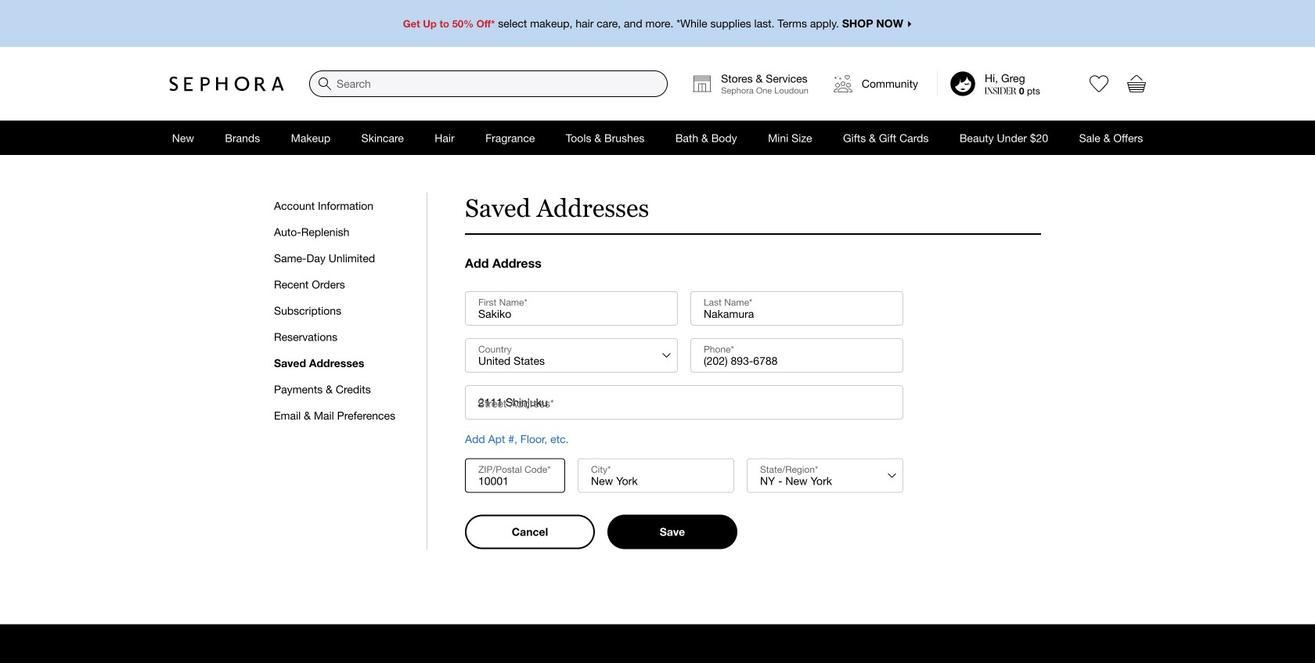 Task type: describe. For each thing, give the bounding box(es) containing it.
sephora homepage image
[[169, 76, 284, 92]]

insider image
[[985, 87, 1017, 94]]



Task type: locate. For each thing, give the bounding box(es) containing it.
None text field
[[692, 292, 903, 325], [466, 386, 903, 419], [692, 292, 903, 325], [466, 386, 903, 419]]

None field
[[309, 70, 668, 97]]

None telephone field
[[466, 459, 565, 492]]

None telephone field
[[692, 339, 903, 372]]

None search field
[[309, 70, 668, 97]]

go to basket image
[[1128, 74, 1147, 93]]

None text field
[[466, 292, 677, 325], [579, 459, 734, 492], [466, 292, 677, 325], [579, 459, 734, 492]]

Search search field
[[310, 71, 667, 96]]



Task type: vqa. For each thing, say whether or not it's contained in the screenshot.
field
yes



